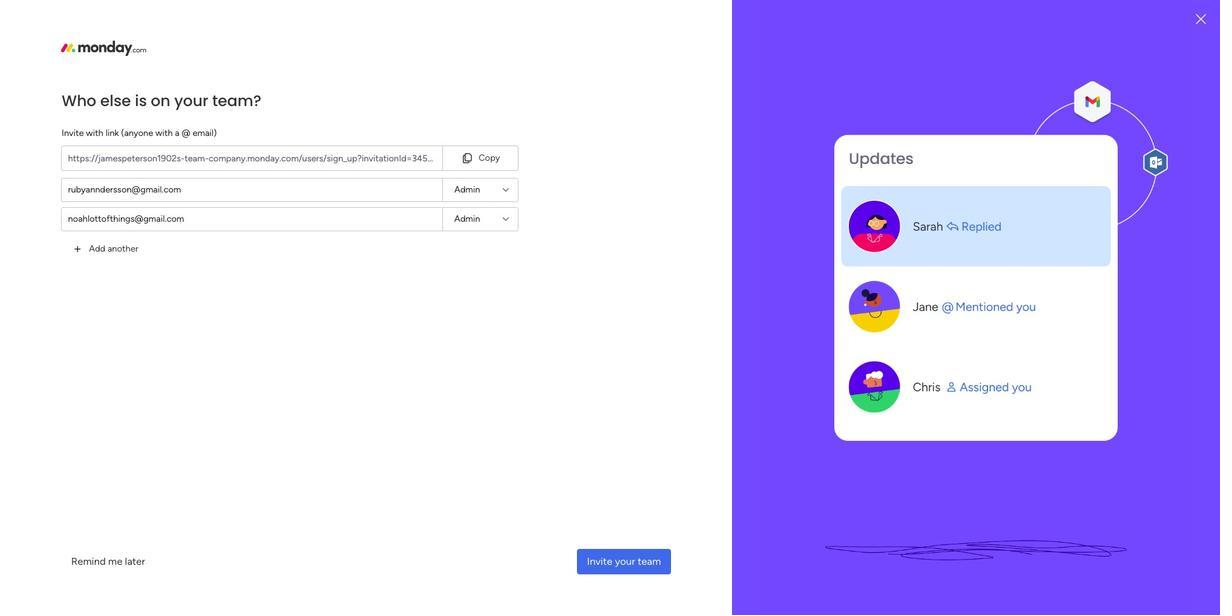 Task type: describe. For each thing, give the bounding box(es) containing it.
0 vertical spatial workspaces
[[429, 80, 483, 92]]

enable
[[1004, 176, 1033, 187]]

register in one click → link
[[703, 7, 800, 18]]

this
[[31, 196, 47, 207]]

invite for invite your team
[[587, 555, 613, 568]]

is for on
[[135, 90, 147, 111]]

getting started element
[[972, 507, 1163, 558]]

invite team members (0/1)
[[1004, 192, 1118, 204]]

circle o image for install
[[991, 226, 1000, 235]]

who
[[62, 90, 96, 111]]

register in one click →
[[703, 7, 800, 18]]

0 vertical spatial profile
[[1071, 122, 1105, 136]]

→
[[791, 7, 800, 18]]

management
[[128, 33, 197, 48]]

desktop
[[1035, 176, 1071, 187]]

notifications
[[1073, 176, 1129, 187]]

remind
[[71, 555, 106, 568]]

complete for complete your profile
[[991, 122, 1042, 136]]

boards,
[[345, 80, 379, 92]]

workspaces inside browse workspaces button
[[46, 126, 93, 137]]

(0/1)
[[1098, 192, 1118, 204]]

your
[[1045, 122, 1069, 136]]

in inside the boost your workflow in minutes with ready-made templates
[[1076, 399, 1084, 411]]

(anyone
[[121, 127, 153, 138]]

email)
[[193, 127, 217, 138]]

content.
[[64, 224, 98, 235]]

with inside the boost your workflow in minutes with ready-made templates
[[1126, 399, 1146, 411]]

2 enter email here email field from the top
[[61, 207, 442, 231]]

learn how monday.com works
[[1023, 534, 1143, 545]]

browse workspaces button
[[9, 122, 126, 142]]

recently visited
[[252, 130, 337, 144]]

your left recent
[[290, 80, 311, 92]]

Search in workspace field
[[27, 152, 106, 166]]

quickly access your recent boards, inbox and workspaces
[[219, 80, 483, 92]]

invite team members (0/1) link
[[1004, 191, 1163, 205]]

boost your workflow in minutes with ready-made templates
[[980, 399, 1146, 426]]

quick
[[1092, 73, 1119, 85]]

templates inside button
[[1063, 442, 1109, 454]]

enable desktop notifications link
[[991, 175, 1163, 189]]

circle o image
[[991, 177, 1000, 187]]

learn
[[1023, 534, 1045, 545]]

add another button
[[61, 236, 149, 262]]

browse
[[15, 126, 44, 137]]

boost
[[980, 399, 1007, 411]]

monday.com
[[1066, 534, 1117, 545]]

remind me later
[[71, 555, 145, 568]]

on
[[151, 90, 170, 111]]

quick search button
[[1072, 67, 1163, 92]]

my
[[28, 90, 40, 101]]

close recently visited image
[[235, 129, 250, 144]]

ready-
[[980, 414, 1010, 426]]

search
[[1121, 73, 1153, 85]]

to
[[103, 210, 112, 221]]

add
[[89, 243, 105, 254]]

logo image
[[61, 41, 146, 56]]

monday work management
[[57, 33, 197, 48]]

1 horizontal spatial lottie animation element
[[613, 56, 970, 104]]

0 horizontal spatial lottie animation element
[[0, 487, 162, 615]]

0 vertical spatial in
[[741, 7, 748, 18]]

templates image image
[[984, 300, 1152, 388]]

create
[[114, 210, 140, 221]]

and
[[409, 80, 426, 92]]

complete your profile
[[991, 122, 1105, 136]]

quickly
[[219, 80, 254, 92]]

lottie animation image
[[0, 487, 162, 615]]

me
[[108, 555, 122, 568]]



Task type: vqa. For each thing, say whether or not it's contained in the screenshot.
Quick Search
yes



Task type: locate. For each thing, give the bounding box(es) containing it.
your right on
[[174, 90, 208, 111]]

0 vertical spatial workspace
[[50, 196, 93, 207]]

templates inside the boost your workflow in minutes with ready-made templates
[[1038, 414, 1083, 426]]

complete
[[991, 122, 1042, 136], [1004, 208, 1046, 220]]

circle o image inside the install our mobile app link
[[991, 226, 1000, 235]]

1 vertical spatial enter email here email field
[[61, 207, 442, 231]]

1 vertical spatial in
[[1076, 399, 1084, 411]]

later
[[125, 555, 145, 568]]

invite for invite with link (anyone with a @ email)
[[62, 127, 84, 138]]

dapulse x slim image
[[1144, 118, 1159, 133]]

0 horizontal spatial workspaces
[[46, 126, 93, 137]]

close image
[[1195, 13, 1208, 25]]

workflow
[[1032, 399, 1074, 411]]

1 admin from the top
[[454, 184, 480, 195]]

templates
[[1038, 414, 1083, 426], [1063, 442, 1109, 454]]

is
[[135, 90, 147, 111], [95, 196, 101, 207]]

1 horizontal spatial workspaces
[[429, 80, 483, 92]]

install
[[1004, 225, 1029, 236]]

this workspace is empty. join this workspace to create content.
[[23, 196, 140, 235]]

your
[[290, 80, 311, 92], [174, 90, 208, 111], [1009, 399, 1029, 411], [615, 555, 635, 568]]

0 horizontal spatial with
[[86, 127, 103, 138]]

complete profile link
[[991, 207, 1163, 221]]

my work button
[[8, 85, 137, 106]]

work for my
[[42, 90, 62, 101]]

0 horizontal spatial in
[[741, 7, 748, 18]]

copy
[[479, 152, 500, 163]]

2 horizontal spatial invite
[[1004, 192, 1028, 204]]

remind me later button
[[61, 549, 155, 575]]

install our mobile app
[[1004, 225, 1099, 236]]

inbox
[[382, 80, 407, 92]]

complete for complete profile
[[1004, 208, 1046, 220]]

circle o image down circle o image
[[991, 210, 1000, 219]]

workspace up content.
[[58, 210, 101, 221]]

0 vertical spatial work
[[103, 33, 126, 48]]

workspaces up search in workspace field
[[46, 126, 93, 137]]

0 vertical spatial lottie animation element
[[613, 56, 970, 104]]

1 horizontal spatial invite
[[587, 555, 613, 568]]

@
[[182, 127, 190, 138]]

invite your team image
[[757, 0, 1195, 615]]

Enter email here email field
[[61, 178, 442, 202], [61, 207, 442, 231]]

in
[[741, 7, 748, 18], [1076, 399, 1084, 411]]

1 vertical spatial templates
[[1063, 442, 1109, 454]]

register
[[703, 7, 738, 18]]

install our mobile app link
[[991, 223, 1163, 238]]

1 enter email here email field from the top
[[61, 178, 442, 202]]

1 vertical spatial profile
[[1049, 208, 1076, 220]]

2 vertical spatial invite
[[587, 555, 613, 568]]

work for monday
[[103, 33, 126, 48]]

quick search
[[1092, 73, 1153, 85]]

circle o image for complete
[[991, 210, 1000, 219]]

v2 bolt switch image
[[1082, 73, 1089, 87]]

0 vertical spatial invite
[[62, 127, 84, 138]]

complete left your
[[991, 122, 1042, 136]]

1 vertical spatial work
[[42, 90, 62, 101]]

invite your team
[[587, 555, 661, 568]]

is left empty.
[[95, 196, 101, 207]]

monday
[[57, 33, 100, 48]]

0 vertical spatial templates
[[1038, 414, 1083, 426]]

1 horizontal spatial with
[[155, 127, 173, 138]]

1 vertical spatial workspace
[[58, 210, 101, 221]]

with left a
[[155, 127, 173, 138]]

explore templates
[[1027, 442, 1109, 454]]

else
[[100, 90, 131, 111]]

is inside the this workspace is empty. join this workspace to create content.
[[95, 196, 101, 207]]

work right monday
[[103, 33, 126, 48]]

complete inside complete profile link
[[1004, 208, 1046, 220]]

join
[[23, 210, 39, 221]]

profile right your
[[1071, 122, 1105, 136]]

0 horizontal spatial work
[[42, 90, 62, 101]]

0 horizontal spatial invite
[[62, 127, 84, 138]]

1 horizontal spatial work
[[103, 33, 126, 48]]

recent
[[313, 80, 343, 92]]

1 vertical spatial circle o image
[[991, 226, 1000, 235]]

team
[[1030, 192, 1053, 204]]

complete profile
[[1004, 208, 1076, 220]]

1 circle o image from the top
[[991, 210, 1000, 219]]

made
[[1010, 414, 1035, 426]]

click
[[769, 7, 788, 18]]

minutes
[[1087, 399, 1123, 411]]

access
[[256, 80, 288, 92]]

team?
[[212, 90, 261, 111]]

enable desktop notifications
[[1004, 176, 1129, 187]]

in left the "minutes"
[[1076, 399, 1084, 411]]

my work
[[28, 90, 62, 101]]

0 vertical spatial enter email here email field
[[61, 178, 442, 202]]

admin
[[454, 184, 480, 195], [454, 213, 480, 224]]

explore templates button
[[980, 436, 1155, 461]]

work inside 'button'
[[42, 90, 62, 101]]

2 horizontal spatial with
[[1126, 399, 1146, 411]]

0 vertical spatial circle o image
[[991, 210, 1000, 219]]

lottie animation element
[[613, 56, 970, 104], [0, 487, 162, 615]]

1 vertical spatial invite
[[1004, 192, 1028, 204]]

is inside who else is on your team? dialog
[[135, 90, 147, 111]]

team
[[638, 555, 661, 568]]

explore
[[1027, 442, 1061, 454]]

0 vertical spatial is
[[135, 90, 147, 111]]

1 vertical spatial admin
[[454, 213, 480, 224]]

browse workspaces
[[15, 126, 93, 137]]

who else is on your team?
[[62, 90, 261, 111]]

workspace
[[50, 196, 93, 207], [58, 210, 101, 221]]

circle o image
[[991, 210, 1000, 219], [991, 226, 1000, 235]]

work right my
[[42, 90, 62, 101]]

templates right the explore
[[1063, 442, 1109, 454]]

Invite with link (anyone with a @ email) text field
[[61, 145, 442, 171]]

invite your team button
[[577, 549, 671, 575]]

workspace up this
[[50, 196, 93, 207]]

one
[[751, 7, 767, 18]]

invite down the enable
[[1004, 192, 1028, 204]]

mobile
[[1050, 225, 1078, 236]]

invite up search in workspace field
[[62, 127, 84, 138]]

1 horizontal spatial is
[[135, 90, 147, 111]]

visited
[[302, 130, 337, 144]]

is for empty.
[[95, 196, 101, 207]]

workspaces right and
[[429, 80, 483, 92]]

with right the "minutes"
[[1126, 399, 1146, 411]]

your inside button
[[615, 555, 635, 568]]

invite
[[62, 127, 84, 138], [1004, 192, 1028, 204], [587, 555, 613, 568]]

invite with link (anyone with a @ email)
[[62, 127, 217, 138]]

copy button
[[442, 145, 519, 171]]

is left on
[[135, 90, 147, 111]]

your up made
[[1009, 399, 1029, 411]]

another
[[108, 243, 138, 254]]

members
[[1056, 192, 1095, 204]]

circle o image left install
[[991, 226, 1000, 235]]

how
[[1047, 534, 1064, 545]]

templates down workflow
[[1038, 414, 1083, 426]]

1 vertical spatial complete
[[1004, 208, 1046, 220]]

admin for 2nd enter email here email field from the bottom
[[454, 184, 480, 195]]

this
[[42, 210, 56, 221]]

empty.
[[103, 196, 131, 207]]

add another
[[89, 243, 138, 254]]

admin for 2nd enter email here email field from the top of the who else is on your team? dialog
[[454, 213, 480, 224]]

profile down invite team members (0/1)
[[1049, 208, 1076, 220]]

who else is on your team? dialog
[[0, 0, 1220, 615]]

works
[[1120, 534, 1143, 545]]

work
[[103, 33, 126, 48], [42, 90, 62, 101]]

1 vertical spatial lottie animation element
[[0, 487, 162, 615]]

workspaces
[[429, 80, 483, 92], [46, 126, 93, 137]]

0 vertical spatial complete
[[991, 122, 1042, 136]]

in left one
[[741, 7, 748, 18]]

circle o image inside complete profile link
[[991, 210, 1000, 219]]

complete up install
[[1004, 208, 1046, 220]]

link
[[106, 127, 119, 138]]

invite for invite team members (0/1)
[[1004, 192, 1028, 204]]

1 vertical spatial is
[[95, 196, 101, 207]]

your inside the boost your workflow in minutes with ready-made templates
[[1009, 399, 1029, 411]]

with left link
[[86, 127, 103, 138]]

2 admin from the top
[[454, 213, 480, 224]]

profile
[[1071, 122, 1105, 136], [1049, 208, 1076, 220]]

1 vertical spatial workspaces
[[46, 126, 93, 137]]

recently
[[252, 130, 299, 144]]

1 horizontal spatial in
[[1076, 399, 1084, 411]]

invite left team
[[587, 555, 613, 568]]

invite inside button
[[587, 555, 613, 568]]

app
[[1081, 225, 1099, 236]]

our
[[1032, 225, 1047, 236]]

2 circle o image from the top
[[991, 226, 1000, 235]]

your left team
[[615, 555, 635, 568]]

a
[[175, 127, 179, 138]]

james peterson image
[[1185, 31, 1205, 51]]

0 vertical spatial admin
[[454, 184, 480, 195]]

0 horizontal spatial is
[[95, 196, 101, 207]]



